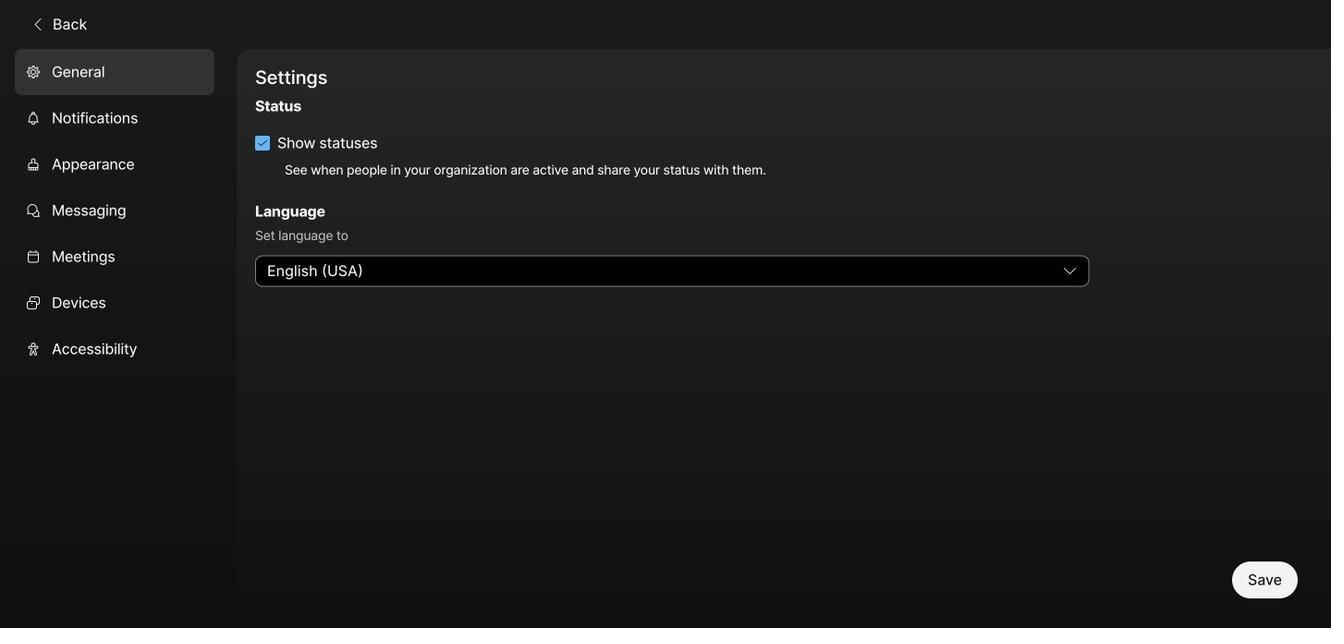 Task type: describe. For each thing, give the bounding box(es) containing it.
accessibility tab
[[15, 326, 214, 372]]

general tab
[[15, 49, 214, 95]]

messaging tab
[[15, 188, 214, 234]]

notifications tab
[[15, 95, 214, 141]]

devices tab
[[15, 280, 214, 326]]



Task type: vqa. For each thing, say whether or not it's contained in the screenshot.
Accessibility Tab
yes



Task type: locate. For each thing, give the bounding box(es) containing it.
meetings tab
[[15, 234, 214, 280]]

appearance tab
[[15, 141, 214, 188]]

settings navigation
[[0, 49, 237, 629]]



